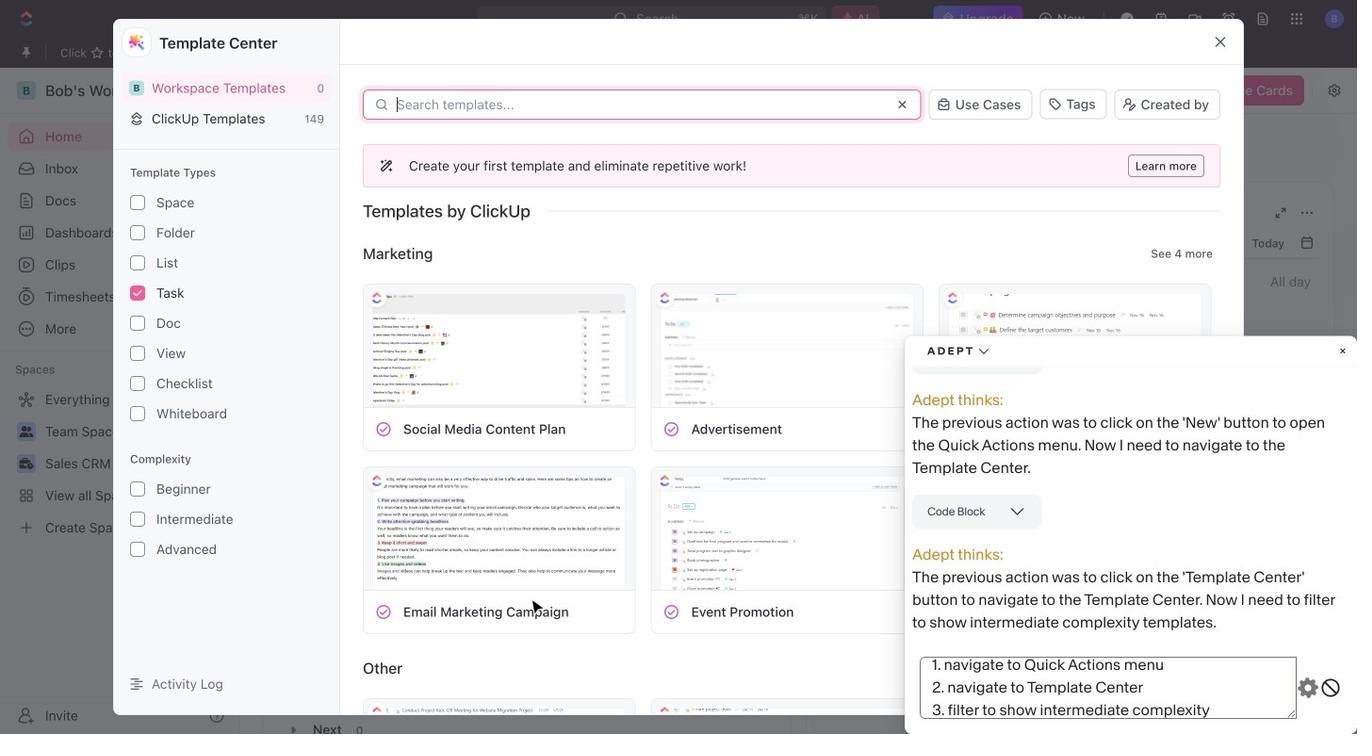 Task type: locate. For each thing, give the bounding box(es) containing it.
tree inside sidebar navigation
[[8, 385, 232, 543]]

bob's workspace, , element
[[129, 80, 144, 95]]

task template image
[[375, 421, 392, 438], [663, 421, 680, 438], [375, 604, 392, 621]]

tab list
[[283, 545, 772, 591]]

dialog
[[377, 132, 981, 548]]

tree
[[8, 385, 232, 543]]

None checkbox
[[130, 195, 145, 210], [130, 376, 145, 391], [130, 482, 145, 497], [130, 512, 145, 527], [130, 195, 145, 210], [130, 376, 145, 391], [130, 482, 145, 497], [130, 512, 145, 527]]

task template element
[[375, 421, 392, 438], [663, 421, 680, 438], [952, 421, 969, 438], [375, 604, 392, 621], [663, 604, 680, 621], [952, 604, 969, 621]]

None checkbox
[[130, 225, 145, 241], [130, 256, 145, 271], [130, 286, 145, 301], [130, 316, 145, 331], [130, 346, 145, 361], [130, 406, 145, 422], [130, 542, 145, 557], [130, 225, 145, 241], [130, 256, 145, 271], [130, 286, 145, 301], [130, 316, 145, 331], [130, 346, 145, 361], [130, 406, 145, 422], [130, 542, 145, 557]]

task template image
[[952, 421, 969, 438], [663, 604, 680, 621], [952, 604, 969, 621]]



Task type: describe. For each thing, give the bounding box(es) containing it.
sidebar navigation
[[0, 68, 240, 735]]

Search templates... text field
[[397, 97, 884, 112]]

Task Name text field
[[401, 235, 961, 257]]



Task type: vqa. For each thing, say whether or not it's contained in the screenshot.
Sidebar "navigation"
yes



